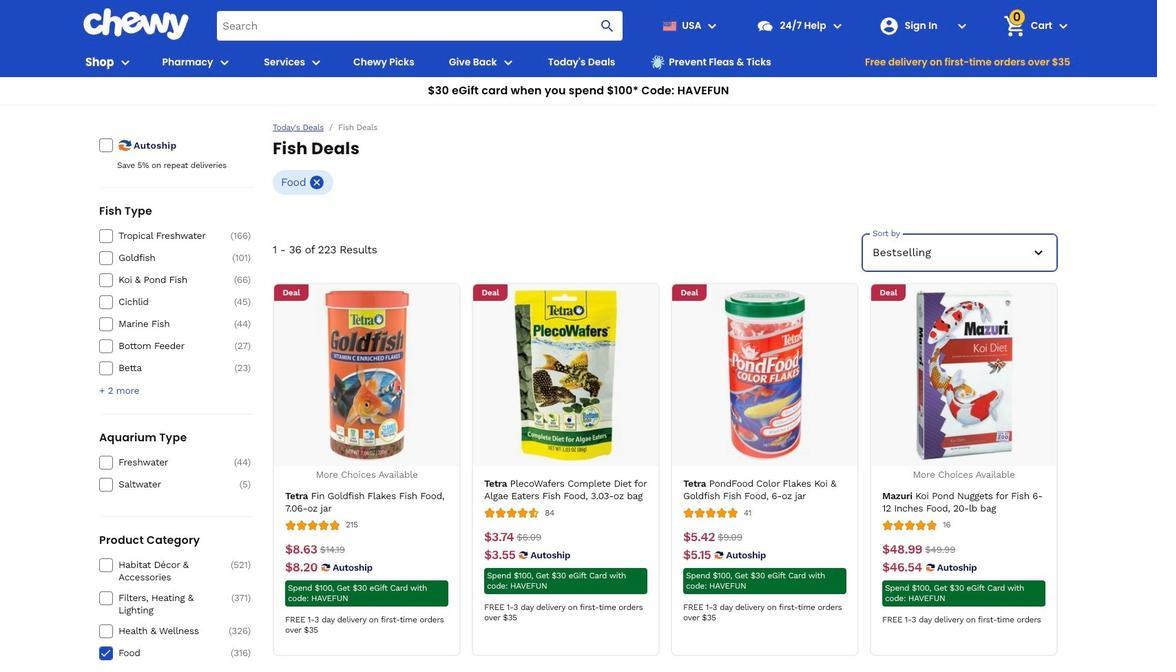 Task type: describe. For each thing, give the bounding box(es) containing it.
Product search field
[[217, 11, 623, 41]]

submit search image
[[600, 18, 616, 34]]

site banner
[[0, 0, 1157, 105]]

1 menu image from the left
[[117, 54, 133, 71]]

cart menu image
[[1055, 18, 1072, 34]]

account menu image
[[954, 18, 970, 34]]

pharmacy menu image
[[216, 54, 232, 71]]

mazuri koi pond nuggets for fish 6-12 inches food, 20-lb bag image
[[879, 290, 1049, 461]]

Search text field
[[217, 11, 623, 41]]

change region menu image
[[704, 18, 721, 34]]

help menu image
[[829, 18, 846, 34]]



Task type: vqa. For each thing, say whether or not it's contained in the screenshot.
Change region menu icon on the top right of the page
yes



Task type: locate. For each thing, give the bounding box(es) containing it.
2 menu image from the left
[[308, 54, 325, 71]]

0 horizontal spatial menu image
[[117, 54, 133, 71]]

chewy support image
[[757, 17, 775, 35]]

None text field
[[484, 530, 514, 545], [517, 530, 541, 545], [683, 530, 715, 545], [320, 542, 345, 557], [925, 542, 956, 557], [484, 548, 515, 563], [683, 548, 711, 563], [882, 560, 922, 575], [484, 530, 514, 545], [517, 530, 541, 545], [683, 530, 715, 545], [320, 542, 345, 557], [925, 542, 956, 557], [484, 548, 515, 563], [683, 548, 711, 563], [882, 560, 922, 575]]

None text field
[[718, 530, 742, 545], [285, 542, 317, 557], [882, 542, 922, 557], [285, 560, 318, 575], [718, 530, 742, 545], [285, 542, 317, 557], [882, 542, 922, 557], [285, 560, 318, 575]]

tetra pondfood color flakes koi & goldfish fish food, 6-oz jar image
[[680, 290, 850, 461]]

tetrafin goldfish flakes fish food, 7.06-oz jar image
[[281, 290, 452, 461]]

items image
[[1002, 14, 1027, 38]]

remove element
[[309, 174, 325, 191]]

menu image
[[117, 54, 133, 71], [308, 54, 325, 71]]

remove image
[[309, 174, 325, 191]]

give back menu image
[[500, 54, 516, 71]]

chewy home image
[[83, 8, 189, 40]]

1 horizontal spatial menu image
[[308, 54, 325, 71]]



